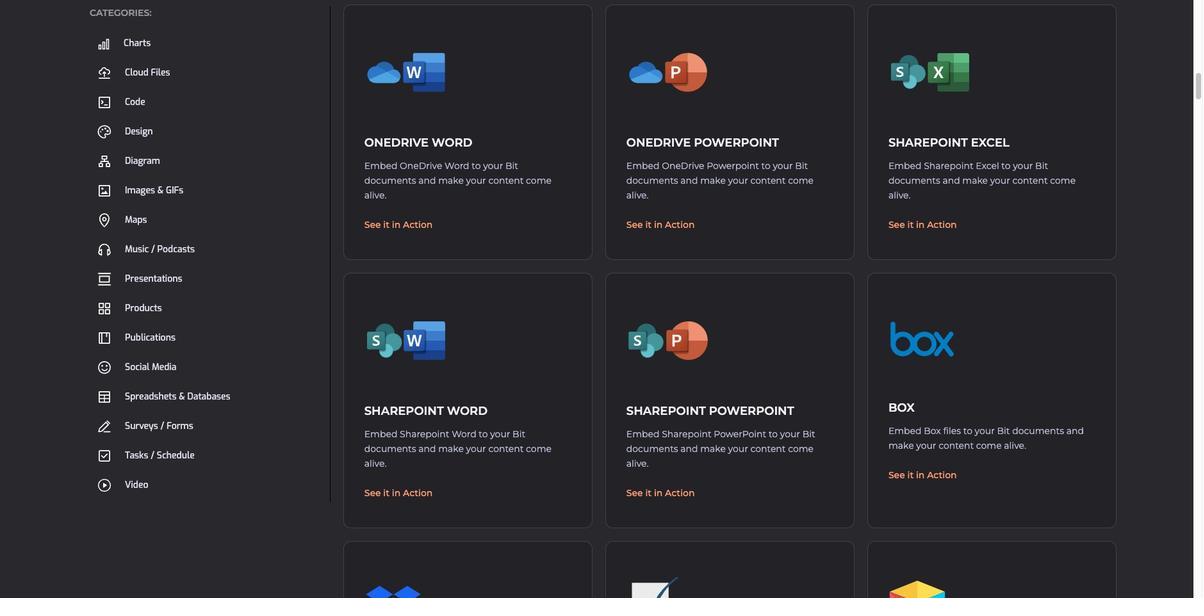 Task type: locate. For each thing, give the bounding box(es) containing it.
1 vertical spatial /
[[161, 420, 164, 432]]

alive. inside embed onedrive word to your bit documents and make your content come alive.
[[365, 190, 387, 201]]

sharepoint excel
[[924, 160, 1000, 172]]

make down onedrive
[[439, 175, 464, 187]]

action down embed onedrive powerpoint to your bit documents and make your content come alive.
[[665, 219, 695, 231]]

action down box
[[928, 470, 957, 481]]

it for sharepoint word
[[384, 488, 390, 499]]

/ inside "music / podcasts" link
[[151, 243, 155, 255]]

your
[[483, 160, 503, 172], [773, 160, 793, 172], [1014, 160, 1034, 172], [466, 175, 486, 187], [729, 175, 749, 187], [991, 175, 1011, 187], [975, 426, 995, 437], [491, 429, 511, 440], [781, 429, 801, 440], [917, 440, 937, 452], [466, 444, 486, 455], [729, 444, 749, 455]]

word inside embed onedrive word to your bit documents and make your content come alive.
[[445, 160, 470, 172]]

& for images
[[157, 184, 164, 197]]

word
[[445, 160, 470, 172], [452, 429, 477, 440]]

documents
[[365, 175, 416, 187], [627, 175, 679, 187], [889, 175, 941, 187], [1013, 426, 1065, 437], [365, 444, 416, 455], [627, 444, 679, 455]]

/ inside surveys / forms link
[[161, 420, 164, 432]]

make inside embed box files to your bit documents and make your content come alive.
[[889, 440, 914, 452]]

2 vertical spatial /
[[151, 450, 155, 462]]

make down sharepoint powerpoint
[[701, 444, 726, 455]]

embed
[[365, 160, 398, 172], [627, 160, 660, 172], [889, 160, 922, 172], [889, 426, 922, 437], [365, 429, 398, 440], [627, 429, 660, 440]]

embed inside the 'embed sharepoint word to your bit documents and make your content come alive.'
[[365, 429, 398, 440]]

1 vertical spatial powerpoint
[[709, 404, 795, 419]]

0 vertical spatial word
[[432, 136, 473, 150]]

embed for onedrive word
[[365, 160, 398, 172]]

& for spreadshets
[[179, 391, 185, 403]]

come inside embed box files to your bit documents and make your content come alive.
[[977, 440, 1002, 452]]

video
[[125, 479, 148, 491]]

see for sharepoint word
[[365, 488, 381, 499]]

images & gifs link
[[90, 179, 324, 203]]

to
[[472, 160, 481, 172], [762, 160, 771, 172], [1002, 160, 1011, 172], [964, 426, 973, 437], [479, 429, 488, 440], [769, 429, 778, 440]]

1 vertical spatial word
[[447, 404, 488, 419]]

powerpoint up sharepoint powerpoint
[[709, 404, 795, 419]]

make down sharepoint
[[439, 444, 464, 455]]

bit inside the 'embed sharepoint word to your bit documents and make your content come alive.'
[[513, 429, 526, 440]]

word right onedrive
[[445, 160, 470, 172]]

it for sharepoint excel
[[908, 219, 914, 231]]

sharepoint
[[889, 136, 968, 150], [365, 404, 444, 419], [627, 404, 706, 419]]

0 vertical spatial word
[[445, 160, 470, 172]]

make inside embed onedrive word to your bit documents and make your content come alive.
[[439, 175, 464, 187]]

make inside 'embed sharepoint powerpoint to your bit documents and make your content come alive.'
[[701, 444, 726, 455]]

embed inside "embed sharepoint excel to your bit documents and make your content come alive."
[[889, 160, 922, 172]]

content inside embed onedrive powerpoint to your bit documents and make your content come alive.
[[751, 175, 786, 187]]

presentations link
[[90, 267, 324, 291]]

/ right music
[[151, 243, 155, 255]]

it for sharepoint powerpoint
[[646, 488, 652, 499]]

word
[[432, 136, 473, 150], [447, 404, 488, 419]]

content inside embed box files to your bit documents and make your content come alive.
[[939, 440, 974, 452]]

embed inside 'embed sharepoint powerpoint to your bit documents and make your content come alive.'
[[627, 429, 660, 440]]

action
[[403, 219, 433, 231], [665, 219, 695, 231], [928, 219, 957, 231], [928, 470, 957, 481], [403, 488, 433, 499], [665, 488, 695, 499]]

and inside embed box files to your bit documents and make your content come alive.
[[1067, 426, 1085, 437]]

sharepoint up sharepoint
[[365, 404, 444, 419]]

and inside embed onedrive powerpoint to your bit documents and make your content come alive.
[[681, 175, 698, 187]]

onedrive up onedrive
[[365, 136, 429, 150]]

see it in action for onedrive powerpoint
[[627, 219, 695, 231]]

code link
[[90, 90, 324, 114]]

word right sharepoint
[[452, 429, 477, 440]]

sharepoint up sharepoint excel
[[889, 136, 968, 150]]

embed inside embed box files to your bit documents and make your content come alive.
[[889, 426, 922, 437]]

/ left forms
[[161, 420, 164, 432]]

make down the onedrive powerpoint
[[701, 175, 726, 187]]

alive. inside the 'embed sharepoint word to your bit documents and make your content come alive.'
[[365, 458, 387, 470]]

in
[[392, 219, 401, 231], [654, 219, 663, 231], [917, 219, 925, 231], [917, 470, 925, 481], [392, 488, 401, 499], [654, 488, 663, 499]]

0 horizontal spatial onedrive
[[365, 136, 429, 150]]

action for sharepoint excel
[[928, 219, 957, 231]]

content inside the 'embed sharepoint word to your bit documents and make your content come alive.'
[[489, 444, 524, 455]]

action for sharepoint word
[[403, 488, 433, 499]]

see for onedrive powerpoint
[[627, 219, 643, 231]]

action for onedrive powerpoint
[[665, 219, 695, 231]]

sharepoint up sharepoint powerpoint
[[627, 404, 706, 419]]

1 horizontal spatial onedrive
[[627, 136, 691, 150]]

see it in action link
[[358, 216, 578, 234], [620, 216, 840, 234], [883, 216, 964, 234], [883, 467, 1103, 485], [358, 485, 578, 503], [620, 485, 840, 503]]

alive. inside 'embed sharepoint powerpoint to your bit documents and make your content come alive.'
[[627, 458, 649, 470]]

and
[[419, 175, 436, 187], [681, 175, 698, 187], [943, 175, 961, 187], [1067, 426, 1085, 437], [419, 444, 436, 455], [681, 444, 698, 455]]

cloud files link
[[90, 61, 324, 85]]

/
[[151, 243, 155, 255], [161, 420, 164, 432], [151, 450, 155, 462]]

1 vertical spatial &
[[179, 391, 185, 403]]

content inside "embed sharepoint excel to your bit documents and make your content come alive."
[[1013, 175, 1048, 187]]

in for onedrive powerpoint
[[654, 219, 663, 231]]

it
[[384, 219, 390, 231], [646, 219, 652, 231], [908, 219, 914, 231], [908, 470, 914, 481], [384, 488, 390, 499], [646, 488, 652, 499]]

see for sharepoint excel
[[889, 219, 906, 231]]

word inside the 'embed sharepoint word to your bit documents and make your content come alive.'
[[452, 429, 477, 440]]

to right sharepoint
[[479, 429, 488, 440]]

come inside "embed sharepoint excel to your bit documents and make your content come alive."
[[1051, 175, 1076, 187]]

embed inside embed onedrive word to your bit documents and make your content come alive.
[[365, 160, 398, 172]]

0 horizontal spatial &
[[157, 184, 164, 197]]

come inside the 'embed sharepoint word to your bit documents and make your content come alive.'
[[526, 444, 552, 455]]

word up embed onedrive word to your bit documents and make your content come alive.
[[432, 136, 473, 150]]

see it in action link for sharepoint word
[[358, 485, 578, 503]]

spreadshets & databases link
[[90, 385, 324, 409]]

see for sharepoint powerpoint
[[627, 488, 643, 499]]

presentations
[[125, 273, 182, 285]]

0 horizontal spatial sharepoint
[[365, 404, 444, 419]]

sharepoint powerpoint
[[662, 429, 767, 440]]

see it in action for box
[[889, 470, 957, 481]]

/ for surveys
[[161, 420, 164, 432]]

to down excel
[[1002, 160, 1011, 172]]

onedrive
[[365, 136, 429, 150], [627, 136, 691, 150]]

embed for sharepoint excel
[[889, 160, 922, 172]]

& inside images & gifs link
[[157, 184, 164, 197]]

action down 'embed sharepoint powerpoint to your bit documents and make your content come alive.'
[[665, 488, 695, 499]]

powerpoint
[[694, 136, 779, 150], [709, 404, 795, 419]]

&
[[157, 184, 164, 197], [179, 391, 185, 403]]

make inside embed onedrive powerpoint to your bit documents and make your content come alive.
[[701, 175, 726, 187]]

make inside "embed sharepoint excel to your bit documents and make your content come alive."
[[963, 175, 988, 187]]

action down "embed sharepoint excel to your bit documents and make your content come alive."
[[928, 219, 957, 231]]

tasks
[[125, 450, 148, 462]]

action down onedrive
[[403, 219, 433, 231]]

/ right tasks
[[151, 450, 155, 462]]

word for sharepoint word
[[452, 429, 477, 440]]

in for sharepoint word
[[392, 488, 401, 499]]

to right sharepoint powerpoint
[[769, 429, 778, 440]]

make down box
[[889, 440, 914, 452]]

to right onedrive
[[472, 160, 481, 172]]

1 onedrive from the left
[[365, 136, 429, 150]]

alive.
[[365, 190, 387, 201], [627, 190, 649, 201], [889, 190, 911, 201], [1005, 440, 1027, 452], [365, 458, 387, 470], [627, 458, 649, 470]]

documents inside embed onedrive powerpoint to your bit documents and make your content come alive.
[[627, 175, 679, 187]]

make down sharepoint excel
[[963, 175, 988, 187]]

bit.ai and sharepoint word integration image
[[365, 299, 454, 383]]

design
[[125, 125, 153, 138]]

bit
[[506, 160, 519, 172], [796, 160, 808, 172], [1036, 160, 1049, 172], [998, 426, 1011, 437], [513, 429, 526, 440], [803, 429, 816, 440]]

onedrive for onedrive word
[[365, 136, 429, 150]]

onedrive word
[[365, 136, 473, 150]]

see it in action
[[365, 219, 433, 231], [627, 219, 695, 231], [889, 219, 957, 231], [889, 470, 957, 481], [365, 488, 433, 499], [627, 488, 695, 499]]

action down sharepoint
[[403, 488, 433, 499]]

in for onedrive word
[[392, 219, 401, 231]]

1 vertical spatial word
[[452, 429, 477, 440]]

to inside "embed sharepoint excel to your bit documents and make your content come alive."
[[1002, 160, 1011, 172]]

and inside embed onedrive word to your bit documents and make your content come alive.
[[419, 175, 436, 187]]

0 vertical spatial &
[[157, 184, 164, 197]]

2 onedrive from the left
[[627, 136, 691, 150]]

tasks / schedule
[[125, 450, 195, 462]]

see it in action link for sharepoint powerpoint
[[620, 485, 840, 503]]

come
[[526, 175, 552, 187], [789, 175, 814, 187], [1051, 175, 1076, 187], [977, 440, 1002, 452], [526, 444, 552, 455], [789, 444, 814, 455]]

images & gifs
[[125, 184, 184, 197]]

podcasts
[[157, 243, 195, 255]]

onedrive up the onedrive powerpoint
[[627, 136, 691, 150]]

embed sharepoint powerpoint to your bit documents and make your content come alive.
[[627, 429, 816, 470]]

bit inside embed onedrive word to your bit documents and make your content come alive.
[[506, 160, 519, 172]]

make
[[439, 175, 464, 187], [701, 175, 726, 187], [963, 175, 988, 187], [889, 440, 914, 452], [439, 444, 464, 455], [701, 444, 726, 455]]

sharepoint powerpoint
[[627, 404, 795, 419]]

onedrive for onedrive powerpoint
[[627, 136, 691, 150]]

2 horizontal spatial sharepoint
[[889, 136, 968, 150]]

documents inside the 'embed sharepoint word to your bit documents and make your content come alive.'
[[365, 444, 416, 455]]

to right the files
[[964, 426, 973, 437]]

bit.ai and box integration image
[[889, 306, 963, 373]]

surveys
[[125, 420, 158, 432]]

bit inside embed onedrive powerpoint to your bit documents and make your content come alive.
[[796, 160, 808, 172]]

to right the onedrive powerpoint
[[762, 160, 771, 172]]

0 vertical spatial /
[[151, 243, 155, 255]]

1 horizontal spatial &
[[179, 391, 185, 403]]

word up the 'embed sharepoint word to your bit documents and make your content come alive.'
[[447, 404, 488, 419]]

& inside spreadshets & databases link
[[179, 391, 185, 403]]

1 horizontal spatial sharepoint
[[627, 404, 706, 419]]

maps link
[[90, 208, 324, 232]]

social media
[[125, 361, 177, 373]]

& left gifs at the left of the page
[[157, 184, 164, 197]]

powerpoint up the onedrive powerpoint
[[694, 136, 779, 150]]

alive. inside embed box files to your bit documents and make your content come alive.
[[1005, 440, 1027, 452]]

content
[[489, 175, 524, 187], [751, 175, 786, 187], [1013, 175, 1048, 187], [939, 440, 974, 452], [489, 444, 524, 455], [751, 444, 786, 455]]

0 vertical spatial powerpoint
[[694, 136, 779, 150]]

/ inside tasks / schedule link
[[151, 450, 155, 462]]

alive. inside "embed sharepoint excel to your bit documents and make your content come alive."
[[889, 190, 911, 201]]

embed inside embed onedrive powerpoint to your bit documents and make your content come alive.
[[627, 160, 660, 172]]

come inside 'embed sharepoint powerpoint to your bit documents and make your content come alive.'
[[789, 444, 814, 455]]

see it in action for sharepoint word
[[365, 488, 433, 499]]

box
[[889, 401, 915, 415]]

see
[[365, 219, 381, 231], [627, 219, 643, 231], [889, 219, 906, 231], [889, 470, 906, 481], [365, 488, 381, 499], [627, 488, 643, 499]]

social media link
[[90, 355, 324, 380]]

& left databases
[[179, 391, 185, 403]]

and inside the 'embed sharepoint word to your bit documents and make your content come alive.'
[[419, 444, 436, 455]]

bit inside 'embed sharepoint powerpoint to your bit documents and make your content come alive.'
[[803, 429, 816, 440]]



Task type: describe. For each thing, give the bounding box(es) containing it.
embed sharepoint excel to your bit documents and make your content come alive.
[[889, 160, 1076, 201]]

box
[[924, 426, 942, 437]]

come inside embed onedrive word to your bit documents and make your content come alive.
[[526, 175, 552, 187]]

bit.ai and onedrive word integration image
[[365, 31, 454, 114]]

see for box
[[889, 470, 906, 481]]

surveys / forms link
[[90, 414, 324, 439]]

to inside embed onedrive word to your bit documents and make your content come alive.
[[472, 160, 481, 172]]

to inside embed onedrive powerpoint to your bit documents and make your content come alive.
[[762, 160, 771, 172]]

see it in action for sharepoint excel
[[889, 219, 957, 231]]

design link
[[90, 120, 324, 144]]

tasks / schedule link
[[90, 444, 324, 468]]

see for onedrive word
[[365, 219, 381, 231]]

see it in action link for onedrive word
[[358, 216, 578, 234]]

embed for onedrive powerpoint
[[627, 160, 660, 172]]

documents inside 'embed sharepoint powerpoint to your bit documents and make your content come alive.'
[[627, 444, 679, 455]]

spreadshets
[[125, 391, 177, 403]]

content inside 'embed sharepoint powerpoint to your bit documents and make your content come alive.'
[[751, 444, 786, 455]]

sharepoint for sharepoint powerpoint
[[627, 404, 706, 419]]

make inside the 'embed sharepoint word to your bit documents and make your content come alive.'
[[439, 444, 464, 455]]

come inside embed onedrive powerpoint to your bit documents and make your content come alive.
[[789, 175, 814, 187]]

action for box
[[928, 470, 957, 481]]

products link
[[90, 297, 324, 321]]

images
[[125, 184, 155, 197]]

onedrive powerpoint
[[662, 160, 760, 172]]

word for sharepoint word
[[447, 404, 488, 419]]

social
[[125, 361, 150, 373]]

excel
[[972, 136, 1010, 150]]

embed for sharepoint word
[[365, 429, 398, 440]]

bit.ai and onedrive powerpoint image
[[627, 31, 717, 114]]

word for onedrive word
[[445, 160, 470, 172]]

code
[[125, 96, 145, 108]]

publications
[[125, 332, 176, 344]]

categories:
[[90, 7, 152, 19]]

embed onedrive word to your bit documents and make your content come alive.
[[365, 160, 552, 201]]

and inside "embed sharepoint excel to your bit documents and make your content come alive."
[[943, 175, 961, 187]]

/ for tasks
[[151, 450, 155, 462]]

in for sharepoint powerpoint
[[654, 488, 663, 499]]

schedule
[[157, 450, 195, 462]]

it for onedrive word
[[384, 219, 390, 231]]

media
[[152, 361, 177, 373]]

documents inside "embed sharepoint excel to your bit documents and make your content come alive."
[[889, 175, 941, 187]]

music / podcasts link
[[90, 238, 324, 262]]

gifs
[[166, 184, 184, 197]]

databases
[[187, 391, 231, 403]]

sharepoint excel
[[889, 136, 1010, 150]]

content inside embed onedrive word to your bit documents and make your content come alive.
[[489, 175, 524, 187]]

bit.ai and sharepoint excel integration image
[[889, 31, 979, 114]]

cloud files
[[125, 66, 170, 79]]

to inside embed box files to your bit documents and make your content come alive.
[[964, 426, 973, 437]]

onedrive
[[400, 160, 443, 172]]

products
[[125, 302, 162, 314]]

powerpoint for onedrive powerpoint
[[694, 136, 779, 150]]

in for box
[[917, 470, 925, 481]]

music
[[125, 243, 149, 255]]

documents inside embed onedrive word to your bit documents and make your content come alive.
[[365, 175, 416, 187]]

word for onedrive word
[[432, 136, 473, 150]]

charts link
[[90, 32, 324, 55]]

maps
[[125, 214, 147, 226]]

embed for sharepoint powerpoint
[[627, 429, 660, 440]]

documents inside embed box files to your bit documents and make your content come alive.
[[1013, 426, 1065, 437]]

onedrive powerpoint
[[627, 136, 779, 150]]

sharepoint word
[[365, 404, 488, 419]]

see it in action for onedrive word
[[365, 219, 433, 231]]

sharepoint for sharepoint word
[[365, 404, 444, 419]]

sharepoint
[[400, 429, 450, 440]]

it for onedrive powerpoint
[[646, 219, 652, 231]]

powerpoint for sharepoint powerpoint
[[709, 404, 795, 419]]

spreadshets & databases
[[125, 391, 231, 403]]

sharepoint for sharepoint excel
[[889, 136, 968, 150]]

embed for box
[[889, 426, 922, 437]]

files
[[944, 426, 962, 437]]

in for sharepoint excel
[[917, 219, 925, 231]]

bit.ai and dropbox integration image
[[365, 581, 429, 599]]

bit.ai and sharepoint powerpoint integation image
[[627, 299, 717, 383]]

bit inside embed box files to your bit documents and make your content come alive.
[[998, 426, 1011, 437]]

see it in action for sharepoint powerpoint
[[627, 488, 695, 499]]

embed box files to your bit documents and make your content come alive.
[[889, 426, 1085, 452]]

diagram
[[125, 155, 160, 167]]

see it in action link for sharepoint excel
[[883, 216, 964, 234]]

action for onedrive word
[[403, 219, 433, 231]]

bit.ai and smartsheet integration image
[[627, 574, 691, 599]]

video link
[[90, 473, 324, 498]]

music / podcasts
[[125, 243, 195, 255]]

action for sharepoint powerpoint
[[665, 488, 695, 499]]

bit inside "embed sharepoint excel to your bit documents and make your content come alive."
[[1036, 160, 1049, 172]]

surveys / forms
[[125, 420, 193, 432]]

/ for music
[[151, 243, 155, 255]]

alive. inside embed onedrive powerpoint to your bit documents and make your content come alive.
[[627, 190, 649, 201]]

to inside 'embed sharepoint powerpoint to your bit documents and make your content come alive.'
[[769, 429, 778, 440]]

see it in action link for box
[[883, 467, 1103, 485]]

diagram link
[[90, 149, 324, 173]]

it for box
[[908, 470, 914, 481]]

and inside 'embed sharepoint powerpoint to your bit documents and make your content come alive.'
[[681, 444, 698, 455]]

forms
[[167, 420, 193, 432]]

files
[[151, 66, 170, 79]]

see it in action link for onedrive powerpoint
[[620, 216, 840, 234]]

to inside the 'embed sharepoint word to your bit documents and make your content come alive.'
[[479, 429, 488, 440]]

embed onedrive powerpoint to your bit documents and make your content come alive.
[[627, 160, 814, 201]]

embed sharepoint word to your bit documents and make your content come alive.
[[365, 429, 552, 470]]

bit.ai and airtable integration image
[[889, 574, 953, 599]]

charts
[[124, 37, 151, 50]]

cloud
[[125, 66, 149, 79]]

publications link
[[90, 326, 324, 350]]



Task type: vqa. For each thing, say whether or not it's contained in the screenshot.
Unlimited documents red checkmark icon
no



